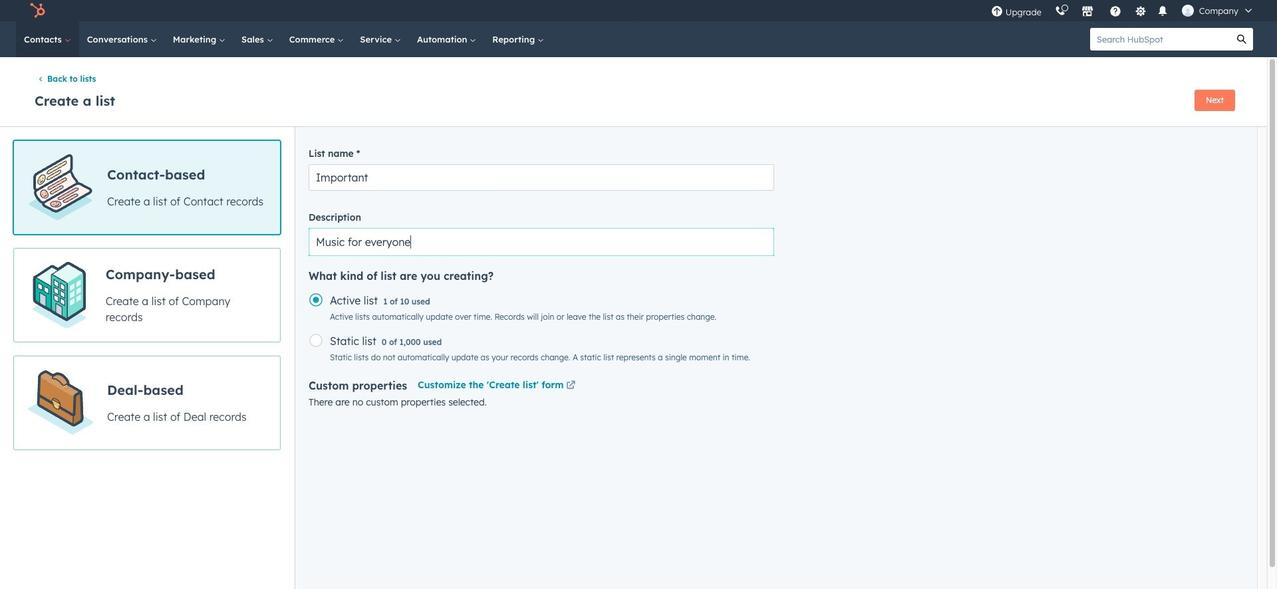 Task type: describe. For each thing, give the bounding box(es) containing it.
link opens in a new window image
[[566, 379, 576, 395]]

List name text field
[[309, 165, 774, 191]]

jacob simon image
[[1182, 5, 1194, 17]]

Search HubSpot search field
[[1090, 28, 1231, 51]]



Task type: vqa. For each thing, say whether or not it's contained in the screenshot.
List Name text field
yes



Task type: locate. For each thing, give the bounding box(es) containing it.
link opens in a new window image
[[566, 381, 576, 391]]

None checkbox
[[13, 141, 281, 235], [13, 248, 281, 343], [13, 141, 281, 235], [13, 248, 281, 343]]

banner
[[32, 86, 1235, 113]]

None text field
[[309, 228, 774, 256]]

marketplaces image
[[1082, 6, 1094, 18]]

menu
[[984, 0, 1261, 21]]

None checkbox
[[13, 356, 281, 451]]



